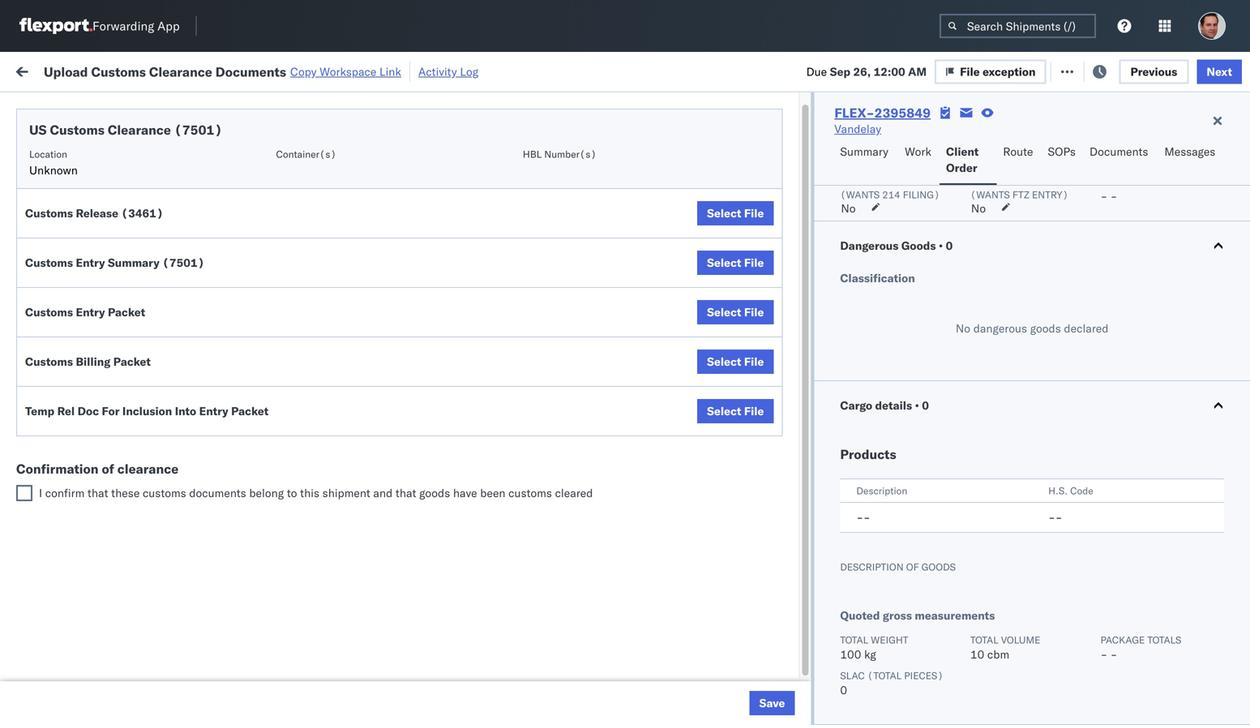 Task type: describe. For each thing, give the bounding box(es) containing it.
2 1889466 from the top
[[930, 412, 980, 427]]

lhuu7894563, uetu5238478 for 11:59 pm pst, dec 13, 2022
[[999, 376, 1165, 391]]

los up (3461)
[[153, 189, 171, 204]]

11:59 pm pst, dec 13, 2022 for schedule delivery appointment
[[261, 412, 416, 427]]

3 account from the top
[[791, 662, 833, 676]]

appointment for 2nd schedule delivery appointment link from the top of the page
[[133, 269, 199, 283]]

filtered by:
[[16, 99, 74, 114]]

pickup down 'customs entry summary (7501)'
[[88, 296, 123, 311]]

angeles, for "schedule pickup from los angeles, ca" link for 1st schedule pickup from los angeles, ca "button" from the bottom of the page
[[174, 368, 219, 382]]

1 1846748 from the top
[[930, 163, 980, 177]]

angeles, for "schedule pickup from los angeles, ca" link corresponding to 1st schedule pickup from los angeles, ca "button"
[[174, 189, 219, 204]]

4 schedule from the top
[[37, 269, 85, 283]]

batch
[[1160, 63, 1192, 77]]

appointment for 3rd schedule delivery appointment link
[[133, 412, 199, 426]]

release
[[76, 206, 118, 220]]

3 schedule pickup from los angeles, ca from the top
[[37, 296, 219, 327]]

hbl number(s)
[[523, 148, 597, 160]]

3 resize handle column header from the left
[[469, 126, 488, 725]]

select for temp rel doc for inclusion into entry packet
[[707, 404, 742, 418]]

confirm for confirm delivery
[[37, 483, 79, 497]]

1 flex-2130387 from the top
[[895, 555, 980, 569]]

ready
[[123, 101, 152, 113]]

zone for filing)
[[919, 176, 945, 188]]

code
[[1071, 485, 1094, 497]]

on
[[414, 63, 427, 77]]

msdu7304509
[[999, 519, 1082, 533]]

2 vertical spatial dec
[[338, 484, 359, 498]]

packet for customs billing packet
[[113, 354, 151, 369]]

1893174
[[930, 519, 980, 534]]

7 resize handle column header from the left
[[972, 126, 991, 725]]

flex- down filing)
[[895, 234, 930, 248]]

2 schedule pickup from los angeles, ca button from the top
[[37, 224, 230, 258]]

1 vertical spatial summary
[[108, 255, 160, 270]]

documents
[[189, 486, 246, 500]]

2 vertical spatial entry
[[199, 404, 228, 418]]

workitem
[[18, 133, 60, 145]]

flex- down weight
[[895, 662, 930, 676]]

angeles, for "schedule pickup from los angeles, ca" link related to 3rd schedule pickup from los angeles, ca "button" from the bottom of the page
[[174, 225, 219, 239]]

app
[[157, 18, 180, 34]]

4 flex-1846748 from the top
[[895, 270, 980, 284]]

2 flex-2130387 from the top
[[895, 662, 980, 676]]

flex-1889466 for confirm pickup from los angeles, ca
[[895, 448, 980, 462]]

1889466 for confirm pickup from los angeles, ca
[[930, 448, 980, 462]]

copy workspace link button
[[290, 64, 401, 79]]

import work button
[[137, 63, 204, 77]]

file for customs entry summary (7501)
[[744, 255, 764, 270]]

1 customs from the left
[[143, 486, 186, 500]]

0 inside package totals - - slac (total pieces) 0
[[841, 683, 848, 697]]

180
[[390, 63, 411, 77]]

client order button
[[940, 137, 997, 185]]

package
[[1101, 634, 1145, 646]]

trade for 214
[[885, 176, 917, 188]]

3 schedule delivery appointment link from the top
[[37, 411, 199, 427]]

action
[[1195, 63, 1231, 77]]

ocean fcl for 8:30 pm pst, jan 28, 2023
[[496, 662, 553, 676]]

8 resize handle column header from the left
[[1077, 126, 1097, 725]]

4 account from the top
[[791, 698, 833, 712]]

2 upload customs clearance documents link from the top
[[37, 653, 230, 685]]

dec for from
[[344, 377, 365, 391]]

6 resize handle column header from the left
[[842, 126, 861, 725]]

log
[[460, 64, 479, 79]]

1 that from the left
[[88, 486, 108, 500]]

temp rel doc for inclusion into entry packet
[[25, 404, 269, 418]]

flex- up the description of goods
[[895, 519, 930, 534]]

blocked,
[[198, 101, 239, 113]]

goods for description of goods
[[922, 561, 956, 573]]

4 1846748 from the top
[[930, 270, 980, 284]]

in
[[242, 101, 251, 113]]

1 schedule delivery appointment button from the top
[[37, 161, 199, 179]]

1889466 for confirm delivery
[[930, 484, 980, 498]]

special instructions - -
[[1101, 176, 1213, 203]]

flex- up flex-1893174
[[895, 484, 930, 498]]

into
[[175, 404, 196, 418]]

10
[[971, 647, 985, 661]]

2 ceau7522281, from the top
[[999, 234, 1083, 248]]

select file for customs release (3461)
[[707, 206, 764, 220]]

these
[[111, 486, 140, 500]]

no up dangerous
[[841, 201, 856, 215]]

flex
[[869, 133, 888, 145]]

2 2130387 from the top
[[930, 662, 980, 676]]

no right snoozed
[[380, 101, 393, 113]]

us
[[29, 122, 47, 138]]

flex- up filing)
[[895, 163, 930, 177]]

angeles, for confirm pickup from los angeles, ca link
[[167, 439, 212, 453]]

los up upload customs clearance documents "button"
[[153, 296, 171, 311]]

weight
[[871, 634, 909, 646]]

total volume 10 cbm
[[971, 634, 1041, 661]]

i confirm that these customs documents belong to this shipment and that goods have been customs cleared
[[39, 486, 593, 500]]

flex- up vandelay
[[835, 105, 875, 121]]

gross
[[883, 608, 912, 622]]

pst, for confirm delivery
[[310, 484, 335, 498]]

slac
[[841, 670, 865, 682]]

customs inside upload customs clearance documents "button"
[[77, 332, 123, 346]]

declared
[[1064, 321, 1109, 335]]

1 upload customs clearance documents link from the top
[[37, 331, 230, 364]]

unknown
[[29, 163, 78, 177]]

0 horizontal spatial --
[[857, 510, 871, 524]]

cbm
[[988, 647, 1010, 661]]

2 resize handle column header from the left
[[412, 126, 431, 725]]

file for customs billing packet
[[744, 354, 764, 369]]

flex- down goods
[[895, 270, 930, 284]]

fcl for 8:30 pm pst, jan 28, 2023
[[533, 662, 553, 676]]

schedule pickup from los angeles, ca link for 3rd schedule pickup from los angeles, ca "button" from the top
[[37, 296, 230, 328]]

1 ceau7522281, from the top
[[999, 198, 1083, 212]]

cargo details • 0
[[841, 398, 929, 412]]

2 flex-1846748 from the top
[[895, 198, 980, 212]]

foreign trade zone (wants ftz entry)
[[971, 176, 1075, 201]]

2 karl from the top
[[846, 591, 867, 605]]

of for goods
[[907, 561, 919, 573]]

24,
[[362, 484, 379, 498]]

pm for flex-1846748
[[296, 234, 313, 248]]

4 karl from the top
[[846, 698, 867, 712]]

filing)
[[903, 189, 940, 201]]

work
[[46, 59, 88, 81]]

no down the order
[[972, 201, 986, 215]]

delivery for 1st schedule delivery appointment button from the top
[[88, 162, 130, 176]]

1 lagerfeld from the top
[[870, 555, 918, 569]]

shipment
[[323, 486, 370, 500]]

confirm pickup from los angeles, ca button
[[37, 438, 230, 472]]

location unknown
[[29, 148, 78, 177]]

select for customs billing packet
[[707, 354, 742, 369]]

11:59 pm pst, dec 13, 2022 for schedule pickup from los angeles, ca
[[261, 377, 416, 391]]

client order
[[947, 144, 979, 175]]

schedule pickup from los angeles, ca link for 3rd schedule pickup from los angeles, ca "button" from the bottom of the page
[[37, 224, 230, 257]]

uetu5238478 for 6:00 am pst, dec 24, 2022
[[1086, 483, 1165, 498]]

location
[[29, 148, 67, 160]]

documents inside upload customs clearance documents "button"
[[37, 348, 96, 363]]

select file for customs billing packet
[[707, 354, 764, 369]]

quoted
[[841, 608, 880, 622]]

entry for packet
[[76, 305, 105, 319]]

angeles, for 3rd schedule pickup from los angeles, ca "button" from the top's "schedule pickup from los angeles, ca" link
[[174, 296, 219, 311]]

(wants for foreign trade zone (wants 214 filing)
[[841, 189, 880, 201]]

summary inside button
[[841, 144, 889, 159]]

fcl for 6:00 am pst, dec 24, 2022
[[533, 484, 553, 498]]

schedule delivery appointment for first schedule delivery appointment link from the top of the page
[[37, 162, 199, 176]]

classification
[[841, 271, 916, 285]]

1 horizontal spatial am
[[908, 64, 927, 78]]

my
[[16, 59, 42, 81]]

2 integration test account - karl lagerfeld from the top
[[707, 591, 918, 605]]

activity log
[[418, 64, 479, 79]]

cleared
[[555, 486, 593, 500]]

flex- down details
[[895, 448, 930, 462]]

pickup inside confirm pickup from los angeles, ca
[[82, 439, 117, 453]]

due sep 26, 12:00 am
[[807, 64, 927, 78]]

ca for "schedule pickup from los angeles, ca" link related to 3rd schedule pickup from los angeles, ca "button" from the bottom of the page
[[37, 241, 53, 255]]

3 schedule pickup from los angeles, ca button from the top
[[37, 296, 230, 330]]

Search Shipments (/) text field
[[940, 14, 1097, 38]]

upload inside "button"
[[37, 332, 74, 346]]

1 flex-1846748 from the top
[[895, 163, 980, 177]]

1 integration from the top
[[707, 555, 763, 569]]

0 horizontal spatial am
[[289, 484, 307, 498]]

route button
[[997, 137, 1042, 185]]

inclusion
[[122, 404, 172, 418]]

doc
[[78, 404, 99, 418]]

2 lagerfeld from the top
[[870, 591, 918, 605]]

status
[[88, 101, 116, 113]]

confirmation
[[16, 461, 99, 477]]

1 schedule from the top
[[37, 162, 85, 176]]

3 integration from the top
[[707, 662, 763, 676]]

confirm pickup from los angeles, ca
[[37, 439, 212, 470]]

ocean fcl for 6:00 am pst, dec 24, 2022
[[496, 484, 553, 498]]

2 1846748 from the top
[[930, 198, 980, 212]]

h.s. code
[[1049, 485, 1094, 497]]

select file button for customs entry summary (7501)
[[698, 251, 774, 275]]

no left dangerous
[[956, 321, 971, 335]]

flex- up details
[[895, 377, 930, 391]]

total weight
[[841, 634, 909, 646]]

description for description of goods
[[841, 561, 904, 573]]

flex-2395849
[[835, 105, 931, 121]]

1 karl from the top
[[846, 555, 867, 569]]

2 schedule delivery appointment button from the top
[[37, 268, 199, 286]]

file for temp rel doc for inclusion into entry packet
[[744, 404, 764, 418]]

2 schedule from the top
[[37, 189, 85, 204]]

• for details
[[915, 398, 920, 412]]

sops button
[[1042, 137, 1084, 185]]

messages button
[[1158, 137, 1225, 185]]

dec for appointment
[[344, 412, 365, 427]]

1 ceau7522281, hlxu6269489, hlxu8034992 from the top
[[999, 198, 1251, 212]]

select file button for customs release (3461)
[[698, 201, 774, 225]]

3 karl from the top
[[846, 662, 867, 676]]

flex-1662119
[[895, 627, 980, 641]]

1 hlxu8034992 from the top
[[1171, 198, 1251, 212]]

3 schedule delivery appointment button from the top
[[37, 411, 199, 429]]

2023
[[378, 662, 406, 676]]

abcd1234560
[[999, 626, 1080, 640]]

select file button for customs entry packet
[[698, 300, 774, 324]]

delivery for 2nd schedule delivery appointment button from the top
[[88, 269, 130, 283]]

lhuu7894563, for 11:59 pm pst, dec 13, 2022
[[999, 376, 1083, 391]]

11:59 pm pdt, nov 4, 2022
[[261, 234, 410, 248]]

rel
[[57, 404, 75, 418]]

2 integration from the top
[[707, 591, 763, 605]]

0 for cargo details • 0
[[922, 398, 929, 412]]

route
[[1004, 144, 1034, 159]]

abcdefg78456546
[[1105, 377, 1214, 391]]

hbl
[[523, 148, 542, 160]]

mbl/mawb numbers button
[[1097, 129, 1251, 145]]

1 account from the top
[[791, 555, 833, 569]]

summary button
[[834, 137, 899, 185]]

2 horizontal spatial --
[[1105, 627, 1119, 641]]

appointment for first schedule delivery appointment link from the top of the page
[[133, 162, 199, 176]]

previous
[[1131, 64, 1178, 78]]

goods for no dangerous goods declared
[[1031, 321, 1062, 335]]

5 resize handle column header from the left
[[680, 126, 699, 725]]

select file button for customs billing packet
[[698, 350, 774, 374]]

28,
[[358, 662, 375, 676]]

select for customs release (3461)
[[707, 206, 742, 220]]

hlxu6269489, for 1st schedule pickup from los angeles, ca "button"
[[1085, 198, 1168, 212]]

total for total weight
[[841, 634, 869, 646]]

2 hlxu8034992 from the top
[[1171, 234, 1251, 248]]

id
[[890, 133, 900, 145]]

2 flex-1889466 from the top
[[895, 412, 980, 427]]

dangerous goods • 0
[[841, 238, 953, 253]]

1 resize handle column header from the left
[[232, 126, 251, 725]]

3 integration test account - karl lagerfeld from the top
[[707, 662, 918, 676]]

0 horizontal spatial work
[[176, 63, 204, 77]]

have
[[453, 486, 477, 500]]

belong
[[249, 486, 284, 500]]

2 upload customs clearance documents from the top
[[37, 653, 178, 684]]

pickup up for on the bottom left of the page
[[88, 368, 123, 382]]

quoted gross measurements
[[841, 608, 996, 622]]

container(s)
[[276, 148, 336, 160]]

3 1846748 from the top
[[930, 234, 980, 248]]



Task type: vqa. For each thing, say whether or not it's contained in the screenshot.
right the #
no



Task type: locate. For each thing, give the bounding box(es) containing it.
jan
[[337, 662, 355, 676]]

1 trade from the left
[[885, 176, 917, 188]]

2 schedule pickup from los angeles, ca link from the top
[[37, 224, 230, 257]]

1 vertical spatial lhuu7894563, uetu5238478
[[999, 483, 1165, 498]]

-- right consignee
[[857, 510, 871, 524]]

2 select from the top
[[707, 255, 742, 270]]

2 uetu5238478 from the top
[[1086, 483, 1165, 498]]

1846748 down client
[[930, 163, 980, 177]]

2 vertical spatial schedule delivery appointment
[[37, 412, 199, 426]]

lhuu7894563,
[[999, 376, 1083, 391], [999, 483, 1083, 498]]

schedule up "rel"
[[37, 368, 85, 382]]

import
[[137, 63, 173, 77]]

4,
[[369, 234, 379, 248]]

flex- up products at bottom right
[[895, 412, 930, 427]]

1 vertical spatial lhuu7894563,
[[999, 483, 1083, 498]]

2 horizontal spatial goods
[[1031, 321, 1062, 335]]

1 integration test account - karl lagerfeld from the top
[[707, 555, 918, 569]]

entry down customs release (3461)
[[76, 255, 105, 270]]

zone inside foreign trade zone (wants ftz entry)
[[1050, 176, 1075, 188]]

3 1889466 from the top
[[930, 448, 980, 462]]

1 vertical spatial goods
[[419, 486, 450, 500]]

confirm delivery button
[[37, 482, 123, 500]]

5 ca from the top
[[37, 455, 53, 470]]

0 vertical spatial upload
[[44, 63, 88, 80]]

schedule pickup from los angeles, ca link for 1st schedule pickup from los angeles, ca "button"
[[37, 189, 230, 221]]

schedule pickup from los angeles, ca link
[[37, 189, 230, 221], [37, 224, 230, 257], [37, 296, 230, 328], [37, 367, 230, 399]]

4 ocean fcl from the top
[[496, 662, 553, 676]]

schedule pickup from los angeles, ca button up upload customs clearance documents "button"
[[37, 296, 230, 330]]

0 vertical spatial upload customs clearance documents
[[37, 332, 178, 363]]

2 select file from the top
[[707, 255, 764, 270]]

maeu9736123
[[1105, 519, 1187, 534]]

ca for "schedule pickup from los angeles, ca" link corresponding to 1st schedule pickup from los angeles, ca "button"
[[37, 206, 53, 220]]

2 horizontal spatial 0
[[946, 238, 953, 253]]

1 horizontal spatial trade
[[1016, 176, 1047, 188]]

13, for schedule pickup from los angeles, ca
[[368, 377, 385, 391]]

schedule pickup from los angeles, ca link up temp rel doc for inclusion into entry packet
[[37, 367, 230, 399]]

schedule delivery appointment link up confirm pickup from los angeles, ca
[[37, 411, 199, 427]]

risk
[[353, 63, 372, 77]]

confirm
[[45, 486, 85, 500]]

description down products at bottom right
[[857, 485, 908, 497]]

4 lagerfeld from the top
[[870, 698, 918, 712]]

3 schedule delivery appointment from the top
[[37, 412, 199, 426]]

schedule delivery appointment button up confirm pickup from los angeles, ca
[[37, 411, 199, 429]]

from up clearance
[[120, 439, 143, 453]]

select file for customs entry summary (7501)
[[707, 255, 764, 270]]

appointment up confirm pickup from los angeles, ca link
[[133, 412, 199, 426]]

2 11:59 from the top
[[261, 377, 293, 391]]

0 vertical spatial ceau7522281, hlxu6269489, hlxu8034992
[[999, 198, 1251, 212]]

foreign
[[841, 176, 883, 188], [971, 176, 1013, 188]]

been
[[480, 486, 506, 500]]

total for total volume 10 cbm
[[971, 634, 999, 646]]

0 vertical spatial entry
[[76, 255, 105, 270]]

flex- up goods
[[895, 198, 930, 212]]

0 vertical spatial lhuu7894563, uetu5238478
[[999, 376, 1165, 391]]

description up quoted
[[841, 561, 904, 573]]

2 vertical spatial schedule delivery appointment link
[[37, 411, 199, 427]]

0 vertical spatial 11:59
[[261, 234, 293, 248]]

confirmation of clearance
[[16, 461, 179, 477]]

work right id
[[905, 144, 932, 159]]

select file button for temp rel doc for inclusion into entry packet
[[698, 399, 774, 423]]

schedule delivery appointment for 2nd schedule delivery appointment link from the top of the page
[[37, 269, 199, 283]]

0 vertical spatial upload customs clearance documents link
[[37, 331, 230, 364]]

flexport. image
[[19, 18, 92, 34]]

dangerous
[[974, 321, 1028, 335]]

1 vertical spatial upload
[[37, 332, 74, 346]]

this
[[300, 486, 320, 500]]

2 account from the top
[[791, 591, 833, 605]]

work button
[[899, 137, 940, 185]]

delivery up customs entry packet
[[88, 269, 130, 283]]

lhuu7894563, uetu5238478 up msdu7304509 at right bottom
[[999, 483, 1165, 498]]

measurements
[[915, 608, 996, 622]]

2 schedule pickup from los angeles, ca from the top
[[37, 225, 219, 255]]

1 hlxu6269489, from the top
[[1085, 198, 1168, 212]]

ca inside confirm pickup from los angeles, ca
[[37, 455, 53, 470]]

2 that from the left
[[396, 486, 416, 500]]

summary
[[841, 144, 889, 159], [108, 255, 160, 270]]

4 resize handle column header from the left
[[574, 126, 594, 725]]

4 schedule pickup from los angeles, ca button from the top
[[37, 367, 230, 401]]

progress
[[253, 101, 293, 113]]

0 vertical spatial schedule delivery appointment
[[37, 162, 199, 176]]

pst, for schedule pickup from los angeles, ca
[[316, 377, 341, 391]]

packet for customs entry packet
[[108, 305, 145, 319]]

2 13, from the top
[[368, 412, 385, 427]]

(wants inside the foreign trade zone (wants 214 filing)
[[841, 189, 880, 201]]

confirm delivery
[[37, 483, 123, 497]]

5 schedule from the top
[[37, 296, 85, 311]]

0 horizontal spatial that
[[88, 486, 108, 500]]

clearance
[[149, 63, 212, 80], [108, 122, 171, 138], [126, 332, 178, 346], [126, 653, 178, 668]]

that
[[88, 486, 108, 500], [396, 486, 416, 500]]

1 ca from the top
[[37, 206, 53, 220]]

3 11:59 from the top
[[261, 412, 293, 427]]

0 vertical spatial schedule delivery appointment button
[[37, 161, 199, 179]]

entry right into
[[199, 404, 228, 418]]

8:30
[[261, 662, 286, 676]]

karl
[[846, 555, 867, 569], [846, 591, 867, 605], [846, 662, 867, 676], [846, 698, 867, 712]]

foreign inside foreign trade zone (wants ftz entry)
[[971, 176, 1013, 188]]

7 schedule from the top
[[37, 412, 85, 426]]

8:30 pm pst, jan 28, 2023
[[261, 662, 406, 676]]

flex-1846748 up goods
[[895, 198, 980, 212]]

previous button
[[1120, 59, 1189, 84]]

0 vertical spatial dec
[[344, 377, 365, 391]]

resize handle column header
[[232, 126, 251, 725], [412, 126, 431, 725], [469, 126, 488, 725], [574, 126, 594, 725], [680, 126, 699, 725], [842, 126, 861, 725], [972, 126, 991, 725], [1077, 126, 1097, 725], [1209, 126, 1229, 725]]

•
[[939, 238, 943, 253], [915, 398, 920, 412]]

from inside confirm pickup from los angeles, ca
[[120, 439, 143, 453]]

: down workspace
[[373, 101, 376, 113]]

1 1889466 from the top
[[930, 377, 980, 391]]

of for clearance
[[102, 461, 114, 477]]

0 horizontal spatial numbers
[[999, 139, 1039, 151]]

work right import
[[176, 63, 204, 77]]

2 hlxu6269489, from the top
[[1085, 234, 1168, 248]]

0 vertical spatial confirm
[[37, 439, 79, 453]]

customs
[[143, 486, 186, 500], [509, 486, 552, 500]]

1 schedule delivery appointment link from the top
[[37, 161, 199, 177]]

-- down h.s.
[[1049, 510, 1063, 524]]

2 total from the left
[[971, 634, 999, 646]]

0 vertical spatial flex-2130387
[[895, 555, 980, 569]]

13, for schedule delivery appointment
[[368, 412, 385, 427]]

vandelay link
[[835, 121, 882, 137]]

goods
[[902, 238, 936, 253]]

at
[[340, 63, 350, 77]]

: for snoozed
[[373, 101, 376, 113]]

schedule left for on the bottom left of the page
[[37, 412, 85, 426]]

select for customs entry summary (7501)
[[707, 255, 742, 270]]

1 uetu5238478 from the top
[[1086, 376, 1165, 391]]

5 select from the top
[[707, 404, 742, 418]]

(wants
[[841, 189, 880, 201], [971, 189, 1010, 201]]

1 vertical spatial entry
[[76, 305, 105, 319]]

2 trade from the left
[[1016, 176, 1047, 188]]

4 1889466 from the top
[[930, 484, 980, 498]]

uetu5238478 up the maeu9736123
[[1086, 483, 1165, 498]]

ca down unknown
[[37, 206, 53, 220]]

4 select file button from the top
[[698, 350, 774, 374]]

zone for entry)
[[1050, 176, 1075, 188]]

flex-2130387 down flex-1662119
[[895, 662, 980, 676]]

activity
[[418, 64, 457, 79]]

flex-1889466
[[895, 377, 980, 391], [895, 412, 980, 427], [895, 448, 980, 462], [895, 484, 980, 498]]

1 horizontal spatial :
[[373, 101, 376, 113]]

180 on track
[[390, 63, 456, 77]]

pdt,
[[316, 234, 342, 248]]

2 confirm from the top
[[37, 483, 79, 497]]

schedule pickup from los angeles, ca button
[[37, 189, 230, 223], [37, 224, 230, 258], [37, 296, 230, 330], [37, 367, 230, 401]]

1 vertical spatial (7501)
[[162, 255, 205, 270]]

1 vertical spatial of
[[907, 561, 919, 573]]

forwarding app
[[92, 18, 180, 34]]

us customs clearance (7501)
[[29, 122, 223, 138]]

0 vertical spatial uetu5238478
[[1086, 376, 1165, 391]]

4 fcl from the top
[[533, 662, 553, 676]]

mbl/mawb
[[1105, 133, 1161, 145]]

2 fcl from the top
[[533, 377, 553, 391]]

2 foreign from the left
[[971, 176, 1013, 188]]

confirm down confirmation
[[37, 483, 79, 497]]

select file
[[707, 206, 764, 220], [707, 255, 764, 270], [707, 305, 764, 319], [707, 354, 764, 369], [707, 404, 764, 418]]

1846748 down the order
[[930, 198, 980, 212]]

(total
[[868, 670, 902, 682]]

1 vertical spatial flex-2130387
[[895, 662, 980, 676]]

11:59 for flex-1846748
[[261, 234, 293, 248]]

from down (3461)
[[126, 225, 150, 239]]

1 schedule pickup from los angeles, ca link from the top
[[37, 189, 230, 221]]

2130387 down 1893174
[[930, 555, 980, 569]]

flex-1846748
[[895, 163, 980, 177], [895, 198, 980, 212], [895, 234, 980, 248], [895, 270, 980, 284]]

0 vertical spatial 13,
[[368, 377, 385, 391]]

hlxu6269489, down test123456
[[1085, 234, 1168, 248]]

(7501) for us customs clearance (7501)
[[174, 122, 223, 138]]

1 schedule delivery appointment from the top
[[37, 162, 199, 176]]

that right and
[[396, 486, 416, 500]]

13,
[[368, 377, 385, 391], [368, 412, 385, 427]]

total up 10
[[971, 634, 999, 646]]

1 foreign from the left
[[841, 176, 883, 188]]

1 vertical spatial hlxu6269489,
[[1085, 234, 1168, 248]]

(wants left 214 on the right top
[[841, 189, 880, 201]]

total inside total volume 10 cbm
[[971, 634, 999, 646]]

flex-1889466 for confirm delivery
[[895, 484, 980, 498]]

ca for confirm pickup from los angeles, ca link
[[37, 455, 53, 470]]

number(s)
[[545, 148, 597, 160]]

numbers inside the container numbers
[[999, 139, 1039, 151]]

trade inside foreign trade zone (wants ftz entry)
[[1016, 176, 1047, 188]]

appointment down (3461)
[[133, 269, 199, 283]]

: left ready
[[116, 101, 119, 113]]

upload customs clearance documents
[[37, 332, 178, 363], [37, 653, 178, 684]]

clearance inside "button"
[[126, 332, 178, 346]]

2 vertical spatial 11:59
[[261, 412, 293, 427]]

hlxu6269489, down special
[[1085, 198, 1168, 212]]

documents inside documents "button"
[[1090, 144, 1149, 159]]

billing
[[76, 354, 111, 369]]

0 horizontal spatial zone
[[919, 176, 945, 188]]

flex-1846748 down filing)
[[895, 234, 980, 248]]

0 for dangerous goods • 0
[[946, 238, 953, 253]]

los up clearance
[[146, 439, 165, 453]]

0 vertical spatial (7501)
[[174, 122, 223, 138]]

1 vertical spatial hlxu8034992
[[1171, 234, 1251, 248]]

1 vertical spatial ceau7522281, hlxu6269489, hlxu8034992
[[999, 234, 1251, 248]]

foreign up 214 on the right top
[[841, 176, 883, 188]]

schedule up customs entry packet
[[37, 269, 85, 283]]

goods left have
[[419, 486, 450, 500]]

messages
[[1165, 144, 1216, 159]]

mbl/mawb numbers
[[1105, 133, 1204, 145]]

0 right goods
[[946, 238, 953, 253]]

11:59 for flex-1889466
[[261, 377, 293, 391]]

0 vertical spatial 0
[[946, 238, 953, 253]]

2 schedule delivery appointment from the top
[[37, 269, 199, 283]]

1 schedule pickup from los angeles, ca button from the top
[[37, 189, 230, 223]]

customs billing packet
[[25, 354, 151, 369]]

that down confirmation of clearance
[[88, 486, 108, 500]]

0 horizontal spatial trade
[[885, 176, 917, 188]]

ca for "schedule pickup from los angeles, ca" link for 1st schedule pickup from los angeles, ca "button" from the bottom of the page
[[37, 384, 53, 398]]

nov
[[345, 234, 366, 248]]

None checkbox
[[16, 485, 32, 501]]

4 integration test account - karl lagerfeld from the top
[[707, 698, 918, 712]]

activity log button
[[418, 62, 479, 82]]

flex-
[[835, 105, 875, 121], [895, 163, 930, 177], [895, 198, 930, 212], [895, 234, 930, 248], [895, 270, 930, 284], [895, 377, 930, 391], [895, 412, 930, 427], [895, 448, 930, 462], [895, 484, 930, 498], [895, 519, 930, 534], [895, 555, 930, 569], [895, 627, 930, 641], [895, 662, 930, 676]]

appointment up (3461)
[[133, 162, 199, 176]]

2 lhuu7894563, from the top
[[999, 483, 1083, 498]]

1 vertical spatial 2130387
[[930, 662, 980, 676]]

delivery up confirm pickup from los angeles, ca
[[88, 412, 130, 426]]

9 resize handle column header from the left
[[1209, 126, 1229, 725]]

message
[[235, 63, 281, 77]]

1 select file button from the top
[[698, 201, 774, 225]]

pickup up release
[[88, 189, 123, 204]]

flex-1889466 for schedule pickup from los angeles, ca
[[895, 377, 980, 391]]

2 customs from the left
[[509, 486, 552, 500]]

5 select file button from the top
[[698, 399, 774, 423]]

from up (3461)
[[126, 189, 150, 204]]

numbers for container numbers
[[999, 139, 1039, 151]]

test123456
[[1105, 198, 1173, 212]]

trade inside the foreign trade zone (wants 214 filing)
[[885, 176, 917, 188]]

goods left 'declared'
[[1031, 321, 1062, 335]]

0 horizontal spatial total
[[841, 634, 869, 646]]

from up upload customs clearance documents "button"
[[126, 296, 150, 311]]

trade up 214 on the right top
[[885, 176, 917, 188]]

flex- down quoted gross measurements
[[895, 627, 930, 641]]

schedule pickup from los angeles, ca link for 1st schedule pickup from los angeles, ca "button" from the bottom of the page
[[37, 367, 230, 399]]

2130387 down 10
[[930, 662, 980, 676]]

entry for summary
[[76, 255, 105, 270]]

0 horizontal spatial (wants
[[841, 189, 880, 201]]

file for customs entry packet
[[744, 305, 764, 319]]

schedule delivery appointment button down workitem button on the left top
[[37, 161, 199, 179]]

documents button
[[1084, 137, 1158, 185]]

1 horizontal spatial of
[[907, 561, 919, 573]]

1 vertical spatial schedule delivery appointment
[[37, 269, 199, 283]]

ocean fcl
[[496, 234, 553, 248], [496, 377, 553, 391], [496, 484, 553, 498], [496, 662, 553, 676]]

214
[[883, 189, 901, 201]]

schedule up customs billing packet
[[37, 296, 85, 311]]

1 fcl from the top
[[533, 234, 553, 248]]

confirm up confirmation
[[37, 439, 79, 453]]

ca for 3rd schedule pickup from los angeles, ca "button" from the top's "schedule pickup from los angeles, ca" link
[[37, 313, 53, 327]]

lhuu7894563, down 'no dangerous goods declared'
[[999, 376, 1083, 391]]

schedule
[[37, 162, 85, 176], [37, 189, 85, 204], [37, 225, 85, 239], [37, 269, 85, 283], [37, 296, 85, 311], [37, 368, 85, 382], [37, 412, 85, 426]]

lhuu7894563, uetu5238478 for 6:00 am pst, dec 24, 2022
[[999, 483, 1165, 498]]

summary down (3461)
[[108, 255, 160, 270]]

1 horizontal spatial numbers
[[1164, 133, 1204, 145]]

4 select file from the top
[[707, 354, 764, 369]]

(7501) down status : ready for work, blocked, in progress
[[174, 122, 223, 138]]

container numbers
[[999, 126, 1043, 151]]

select for customs entry packet
[[707, 305, 742, 319]]

zone inside the foreign trade zone (wants 214 filing)
[[919, 176, 945, 188]]

1 appointment from the top
[[133, 162, 199, 176]]

3 lagerfeld from the top
[[870, 662, 918, 676]]

angeles, inside confirm pickup from los angeles, ca
[[167, 439, 212, 453]]

customs
[[91, 63, 146, 80], [50, 122, 105, 138], [25, 206, 73, 220], [25, 255, 73, 270], [25, 305, 73, 319], [77, 332, 123, 346], [25, 354, 73, 369], [77, 653, 123, 668]]

2 vertical spatial upload
[[37, 653, 74, 668]]

schedule pickup from los angeles, ca down (3461)
[[37, 225, 219, 255]]

ca down customs release (3461)
[[37, 241, 53, 255]]

• for goods
[[939, 238, 943, 253]]

2 (wants from the left
[[971, 189, 1010, 201]]

pm
[[296, 234, 313, 248], [296, 377, 313, 391], [296, 412, 313, 427], [289, 662, 306, 676]]

2 : from the left
[[373, 101, 376, 113]]

1 vertical spatial uetu5238478
[[1086, 483, 1165, 498]]

work inside button
[[905, 144, 932, 159]]

hlxu6269489, for 3rd schedule pickup from los angeles, ca "button" from the bottom of the page
[[1085, 234, 1168, 248]]

schedule delivery appointment link down workitem button on the left top
[[37, 161, 199, 177]]

(7501) for customs entry summary (7501)
[[162, 255, 205, 270]]

1 schedule pickup from los angeles, ca from the top
[[37, 189, 219, 220]]

1 vertical spatial ceau7522281,
[[999, 234, 1083, 248]]

2 vertical spatial appointment
[[133, 412, 199, 426]]

flex- down flex-1893174
[[895, 555, 930, 569]]

upload customs clearance documents inside "button"
[[37, 332, 178, 363]]

by:
[[59, 99, 74, 114]]

ca up temp
[[37, 384, 53, 398]]

lhuu7894563, uetu5238478
[[999, 376, 1165, 391], [999, 483, 1165, 498]]

1 11:59 from the top
[[261, 234, 293, 248]]

next
[[1207, 64, 1233, 78]]

1 vertical spatial upload customs clearance documents link
[[37, 653, 230, 685]]

description for description
[[857, 485, 908, 497]]

foreign for foreign trade zone (wants ftz entry)
[[971, 176, 1013, 188]]

0 vertical spatial description
[[857, 485, 908, 497]]

zone up filing)
[[919, 176, 945, 188]]

fcl for 11:59 pm pst, dec 13, 2022
[[533, 377, 553, 391]]

trade for ftz
[[1016, 176, 1047, 188]]

1 vertical spatial 11:59 pm pst, dec 13, 2022
[[261, 412, 416, 427]]

0 vertical spatial am
[[908, 64, 927, 78]]

flex-1889466 up products at bottom right
[[895, 412, 980, 427]]

schedule pickup from los angeles, ca button up 'customs entry summary (7501)'
[[37, 189, 230, 223]]

(wants for foreign trade zone (wants ftz entry)
[[971, 189, 1010, 201]]

confirm for confirm pickup from los angeles, ca
[[37, 439, 79, 453]]

lhuu7894563, for 6:00 am pst, dec 24, 2022
[[999, 483, 1083, 498]]

schedule down location
[[37, 162, 85, 176]]

0 horizontal spatial customs
[[143, 486, 186, 500]]

0 horizontal spatial of
[[102, 461, 114, 477]]

0 right details
[[922, 398, 929, 412]]

packet right into
[[231, 404, 269, 418]]

3 ca from the top
[[37, 313, 53, 327]]

3 flex-1846748 from the top
[[895, 234, 980, 248]]

from down upload customs clearance documents "button"
[[126, 368, 150, 382]]

delivery for confirm delivery button at the bottom left of the page
[[82, 483, 123, 497]]

1 horizontal spatial --
[[1049, 510, 1063, 524]]

flex-1889466 down details
[[895, 448, 980, 462]]

0 horizontal spatial summary
[[108, 255, 160, 270]]

0 vertical spatial •
[[939, 238, 943, 253]]

flex-1889466 button
[[869, 373, 983, 395], [869, 373, 983, 395], [869, 408, 983, 431], [869, 408, 983, 431], [869, 444, 983, 467], [869, 444, 983, 467], [869, 480, 983, 502], [869, 480, 983, 502]]

0 horizontal spatial :
[[116, 101, 119, 113]]

0 vertical spatial ceau7522281,
[[999, 198, 1083, 212]]

customs right been
[[509, 486, 552, 500]]

0
[[946, 238, 953, 253], [922, 398, 929, 412], [841, 683, 848, 697]]

0 vertical spatial appointment
[[133, 162, 199, 176]]

trade up ftz
[[1016, 176, 1047, 188]]

customs down clearance
[[143, 486, 186, 500]]

pickup down release
[[88, 225, 123, 239]]

pst, for schedule delivery appointment
[[316, 412, 341, 427]]

0 vertical spatial 2130387
[[930, 555, 980, 569]]

0 down slac
[[841, 683, 848, 697]]

foreign inside the foreign trade zone (wants 214 filing)
[[841, 176, 883, 188]]

numbers for mbl/mawb numbers
[[1164, 133, 1204, 145]]

select file for temp rel doc for inclusion into entry packet
[[707, 404, 764, 418]]

of up these on the left bottom
[[102, 461, 114, 477]]

3 select file button from the top
[[698, 300, 774, 324]]

workitem button
[[10, 129, 235, 145]]

summary down vandelay link
[[841, 144, 889, 159]]

Search Work text field
[[706, 58, 883, 82]]

select
[[707, 206, 742, 220], [707, 255, 742, 270], [707, 305, 742, 319], [707, 354, 742, 369], [707, 404, 742, 418]]

1 vertical spatial schedule delivery appointment button
[[37, 268, 199, 286]]

1 vertical spatial upload customs clearance documents
[[37, 653, 178, 684]]

file for customs release (3461)
[[744, 206, 764, 220]]

ceau7522281, down route button
[[999, 198, 1083, 212]]

684 at risk
[[316, 63, 372, 77]]

1 2130387 from the top
[[930, 555, 980, 569]]

1 horizontal spatial foreign
[[971, 176, 1013, 188]]

1 lhuu7894563, uetu5238478 from the top
[[999, 376, 1165, 391]]

packet up upload customs clearance documents "button"
[[108, 305, 145, 319]]

0 vertical spatial goods
[[1031, 321, 1062, 335]]

i
[[39, 486, 42, 500]]

1 : from the left
[[116, 101, 119, 113]]

schedule pickup from los angeles, ca button up temp rel doc for inclusion into entry packet
[[37, 367, 230, 401]]

1 vertical spatial •
[[915, 398, 920, 412]]

schedule pickup from los angeles, ca up upload customs clearance documents "button"
[[37, 296, 219, 327]]

bosch
[[707, 163, 739, 177], [602, 198, 634, 212], [707, 198, 739, 212], [602, 234, 634, 248], [707, 234, 739, 248], [602, 270, 634, 284], [707, 270, 739, 284], [602, 305, 634, 320], [707, 305, 739, 320], [602, 341, 634, 355], [707, 341, 739, 355], [602, 377, 634, 391], [707, 377, 739, 391], [602, 412, 634, 427], [707, 412, 739, 427], [707, 448, 739, 462], [707, 484, 739, 498]]

schedule down customs release (3461)
[[37, 225, 85, 239]]

schedule delivery appointment link
[[37, 161, 199, 177], [37, 268, 199, 284], [37, 411, 199, 427]]

3 fcl from the top
[[533, 484, 553, 498]]

2 ceau7522281, hlxu6269489, hlxu8034992 from the top
[[999, 234, 1251, 248]]

4 schedule pickup from los angeles, ca link from the top
[[37, 367, 230, 399]]

1 horizontal spatial (wants
[[971, 189, 1010, 201]]

1 vertical spatial am
[[289, 484, 307, 498]]

2 vertical spatial schedule delivery appointment button
[[37, 411, 199, 429]]

0 horizontal spatial goods
[[419, 486, 450, 500]]

1 vertical spatial 11:59
[[261, 377, 293, 391]]

flex-2130387 down flex-1893174
[[895, 555, 980, 569]]

1662119
[[930, 627, 980, 641]]

los down (3461)
[[153, 225, 171, 239]]

uetu5238478 for 11:59 pm pst, dec 13, 2022
[[1086, 376, 1165, 391]]

pickup
[[88, 189, 123, 204], [88, 225, 123, 239], [88, 296, 123, 311], [88, 368, 123, 382], [82, 439, 117, 453]]

2022
[[382, 234, 410, 248], [388, 377, 416, 391], [388, 412, 416, 427], [382, 484, 410, 498]]

schedule delivery appointment for 3rd schedule delivery appointment link
[[37, 412, 199, 426]]

: for status
[[116, 101, 119, 113]]

ocean fcl for 11:59 pm pdt, nov 4, 2022
[[496, 234, 553, 248]]

0 vertical spatial summary
[[841, 144, 889, 159]]

schedule delivery appointment up customs entry packet
[[37, 269, 199, 283]]

fcl for 11:59 pm pdt, nov 4, 2022
[[533, 234, 553, 248]]

2 lhuu7894563, uetu5238478 from the top
[[999, 483, 1165, 498]]

appointment
[[133, 162, 199, 176], [133, 269, 199, 283], [133, 412, 199, 426]]

1846748
[[930, 163, 980, 177], [930, 198, 980, 212], [930, 234, 980, 248], [930, 270, 980, 284]]

los inside confirm pickup from los angeles, ca
[[146, 439, 165, 453]]

1 select file from the top
[[707, 206, 764, 220]]

integration
[[707, 555, 763, 569], [707, 591, 763, 605], [707, 662, 763, 676], [707, 698, 763, 712]]

1 vertical spatial description
[[841, 561, 904, 573]]

select file for customs entry packet
[[707, 305, 764, 319]]

pm for flex-2130387
[[289, 662, 306, 676]]

1 horizontal spatial 0
[[922, 398, 929, 412]]

total up 100
[[841, 634, 869, 646]]

lagerfeld
[[870, 555, 918, 569], [870, 591, 918, 605], [870, 662, 918, 676], [870, 698, 918, 712]]

0 vertical spatial of
[[102, 461, 114, 477]]

1 horizontal spatial that
[[396, 486, 416, 500]]

delivery for first schedule delivery appointment button from the bottom
[[88, 412, 130, 426]]

2 vertical spatial 0
[[841, 683, 848, 697]]

upload customs clearance documents button
[[37, 331, 230, 365]]

pickup up confirmation of clearance
[[82, 439, 117, 453]]

4 schedule pickup from los angeles, ca from the top
[[37, 368, 219, 398]]

delivery down confirmation of clearance
[[82, 483, 123, 497]]

1 horizontal spatial goods
[[922, 561, 956, 573]]

batch action
[[1160, 63, 1231, 77]]

2 vertical spatial packet
[[231, 404, 269, 418]]

0 vertical spatial lhuu7894563,
[[999, 376, 1083, 391]]

schedule delivery appointment link up customs entry packet
[[37, 268, 199, 284]]

0 vertical spatial work
[[176, 63, 204, 77]]

3 schedule pickup from los angeles, ca link from the top
[[37, 296, 230, 328]]

pm for flex-1889466
[[296, 377, 313, 391]]

1 total from the left
[[841, 634, 869, 646]]

forwarding
[[92, 18, 154, 34]]

2 vertical spatial goods
[[922, 561, 956, 573]]

2 schedule delivery appointment link from the top
[[37, 268, 199, 284]]

1 11:59 pm pst, dec 13, 2022 from the top
[[261, 377, 416, 391]]

1 horizontal spatial total
[[971, 634, 999, 646]]

(wants inside foreign trade zone (wants ftz entry)
[[971, 189, 1010, 201]]

0 vertical spatial hlxu8034992
[[1171, 198, 1251, 212]]

1 horizontal spatial customs
[[509, 486, 552, 500]]

1889466 for schedule pickup from los angeles, ca
[[930, 377, 980, 391]]

1 vertical spatial work
[[905, 144, 932, 159]]

6 schedule from the top
[[37, 368, 85, 382]]

3 schedule from the top
[[37, 225, 85, 239]]

4 integration from the top
[[707, 698, 763, 712]]

1 vertical spatial appointment
[[133, 269, 199, 283]]

0 vertical spatial hlxu6269489,
[[1085, 198, 1168, 212]]

los down upload customs clearance documents "button"
[[153, 368, 171, 382]]

0 horizontal spatial foreign
[[841, 176, 883, 188]]

1 vertical spatial schedule delivery appointment link
[[37, 268, 199, 284]]

0 vertical spatial packet
[[108, 305, 145, 319]]

0 vertical spatial 11:59 pm pst, dec 13, 2022
[[261, 377, 416, 391]]

1 horizontal spatial •
[[939, 238, 943, 253]]

1 horizontal spatial summary
[[841, 144, 889, 159]]

confirm inside confirm pickup from los angeles, ca
[[37, 439, 79, 453]]

1 horizontal spatial work
[[905, 144, 932, 159]]

schedule delivery appointment down workitem button on the left top
[[37, 162, 199, 176]]

1 zone from the left
[[919, 176, 945, 188]]

work,
[[170, 101, 196, 113]]

import work
[[137, 63, 204, 77]]

numbers inside button
[[1164, 133, 1204, 145]]



